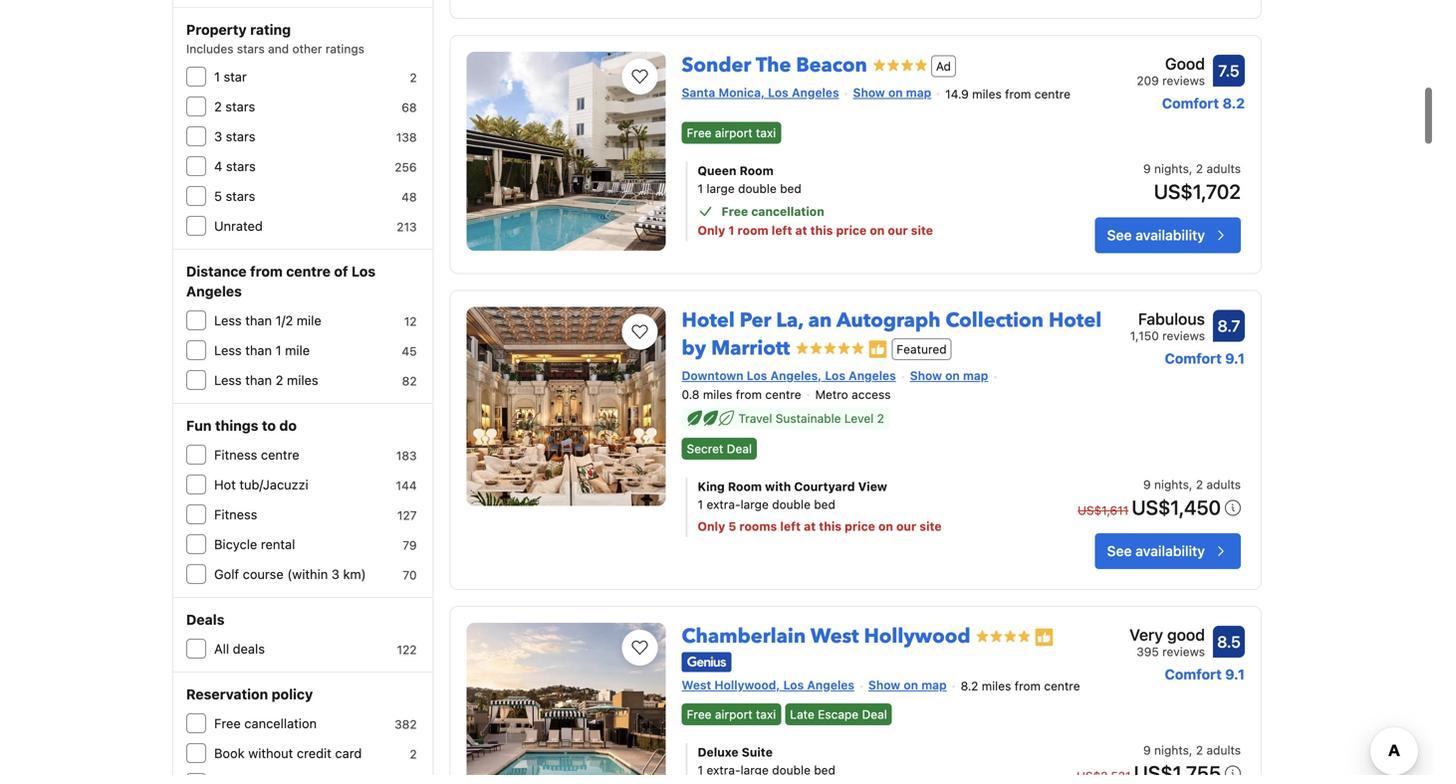 Task type: describe. For each thing, give the bounding box(es) containing it.
angeles inside "distance from centre of los angeles"
[[186, 283, 242, 300]]

chamberlain west hollywood
[[682, 623, 971, 651]]

fitness centre
[[214, 448, 299, 463]]

deluxe
[[698, 746, 739, 760]]

queen room
[[698, 164, 774, 178]]

availability for hotel per la, an autograph collection hotel by marriott
[[1136, 543, 1205, 560]]

2 inside 9 nights , 2 adults us$1,702
[[1196, 162, 1203, 176]]

at inside king room with courtyard view 1 extra-large double bed only 5 rooms left at this price on our site
[[804, 520, 816, 534]]

68
[[402, 101, 417, 115]]

127
[[397, 509, 417, 523]]

see availability link for hotel per la, an autograph collection hotel by marriott
[[1095, 534, 1241, 570]]

48
[[402, 190, 417, 204]]

fitness for fitness
[[214, 507, 257, 522]]

138
[[396, 130, 417, 144]]

the
[[756, 52, 791, 79]]

sustainable
[[776, 412, 841, 426]]

good
[[1165, 54, 1205, 73]]

centre down 'do'
[[261, 448, 299, 463]]

nights inside 9 nights , 2 adults us$1,702
[[1154, 162, 1189, 176]]

from inside "distance from centre of los angeles"
[[250, 263, 283, 280]]

8.5
[[1217, 633, 1241, 652]]

0.8 miles from centre
[[682, 388, 801, 402]]

1 vertical spatial 3
[[332, 567, 340, 582]]

downtown
[[682, 369, 744, 383]]

from for sonder the beacon
[[1005, 87, 1031, 101]]

0 horizontal spatial deal
[[727, 442, 752, 456]]

availability for sonder the beacon
[[1136, 227, 1205, 243]]

1 left room
[[728, 223, 735, 237]]

2 adults from the top
[[1207, 478, 1241, 492]]

3 nights from the top
[[1154, 744, 1189, 758]]

credit
[[297, 747, 332, 761]]

1 star
[[214, 69, 247, 84]]

2 hotel from the left
[[1049, 307, 1102, 334]]

other
[[292, 42, 322, 56]]

room
[[738, 223, 769, 237]]

9 nights , 2 adults us$1,702
[[1143, 162, 1241, 203]]

marriott
[[711, 335, 790, 362]]

0 vertical spatial double
[[738, 182, 777, 196]]

show for hollywood
[[868, 679, 901, 692]]

good
[[1167, 626, 1205, 645]]

by
[[682, 335, 706, 362]]

comfort 8.2
[[1162, 95, 1245, 112]]

access
[[852, 388, 891, 402]]

mile for less than 1/2 mile
[[297, 313, 322, 328]]

see for sonder the beacon
[[1107, 227, 1132, 243]]

0 vertical spatial bed
[[780, 182, 802, 196]]

king room with courtyard view link
[[698, 478, 1034, 496]]

santa
[[682, 86, 715, 100]]

large inside king room with courtyard view 1 extra-large double bed only 5 rooms left at this price on our site
[[741, 498, 769, 512]]

monica,
[[719, 86, 765, 100]]

our inside king room with courtyard view 1 extra-large double bed only 5 rooms left at this price on our site
[[896, 520, 917, 534]]

(within
[[287, 567, 328, 582]]

fitness for fitness centre
[[214, 448, 257, 463]]

0 vertical spatial our
[[888, 223, 908, 237]]

1 down queen
[[698, 182, 703, 196]]

0 vertical spatial left
[[772, 223, 792, 237]]

free up room
[[722, 204, 748, 218]]

79
[[403, 539, 417, 553]]

very good element
[[1130, 623, 1205, 647]]

0 vertical spatial at
[[795, 223, 807, 237]]

213
[[397, 220, 417, 234]]

course
[[243, 567, 284, 582]]

than for 2
[[245, 373, 272, 388]]

show on map for beacon
[[853, 86, 932, 100]]

9 inside 9 nights , 2 adults us$1,702
[[1143, 162, 1151, 176]]

suite
[[742, 746, 773, 760]]

do
[[279, 418, 297, 434]]

on for la,
[[945, 369, 960, 383]]

0 vertical spatial price
[[836, 223, 867, 237]]

secret
[[687, 442, 724, 456]]

less for less than 1 mile
[[214, 343, 242, 358]]

golf
[[214, 567, 239, 582]]

property
[[186, 21, 247, 38]]

good element
[[1137, 52, 1205, 76]]

chamberlain
[[682, 623, 806, 651]]

downtown los angeles, los angeles
[[682, 369, 896, 383]]

1,150
[[1130, 329, 1159, 343]]

room for king
[[728, 480, 762, 494]]

see for hotel per la, an autograph collection hotel by marriott
[[1107, 543, 1132, 560]]

level
[[844, 412, 874, 426]]

1 free airport taxi from the top
[[687, 126, 776, 140]]

sonder the beacon
[[682, 52, 867, 79]]

395
[[1137, 645, 1159, 659]]

queen
[[698, 164, 737, 178]]

deals
[[186, 612, 225, 629]]

3 , from the top
[[1189, 744, 1193, 758]]

less than 1 mile
[[214, 343, 310, 358]]

only 1 room left at this price on our site
[[698, 223, 933, 237]]

deluxe suite
[[698, 746, 773, 760]]

rating
[[250, 21, 291, 38]]

los up late
[[783, 679, 804, 692]]

miles for sonder the beacon
[[972, 87, 1002, 101]]

see availability link for sonder the beacon
[[1095, 217, 1241, 253]]

0.8
[[682, 388, 700, 402]]

1 hotel from the left
[[682, 307, 735, 334]]

book without credit card
[[214, 747, 362, 761]]

14.9 miles from centre
[[945, 87, 1071, 101]]

1 large double bed
[[698, 182, 802, 196]]

free down reservation
[[214, 717, 241, 732]]

an
[[808, 307, 832, 334]]

room for queen
[[740, 164, 774, 178]]

metro access
[[815, 388, 891, 402]]

than for 1/2
[[245, 313, 272, 328]]

4
[[214, 159, 222, 174]]

hotel per la, an autograph collection hotel by marriott image
[[467, 307, 666, 506]]

chamberlain west hollywood image
[[467, 623, 666, 776]]

8.2 miles from centre
[[961, 680, 1080, 694]]

angeles up the access
[[849, 369, 896, 383]]

from for hotel per la, an autograph collection hotel by marriott
[[736, 388, 762, 402]]

0 horizontal spatial 5
[[214, 189, 222, 204]]

this property is part of our preferred partner programme. it is committed to providing commendable service and good value. it will pay us a higher commission if you make a booking. image for hollywood
[[1034, 628, 1054, 648]]

scored 7.5 element
[[1213, 55, 1245, 87]]

autograph
[[837, 307, 941, 334]]

, inside 9 nights , 2 adults us$1,702
[[1189, 162, 1193, 176]]

1 horizontal spatial deal
[[862, 708, 887, 722]]

reservation
[[186, 687, 268, 703]]

1/2
[[276, 313, 293, 328]]

things
[[215, 418, 258, 434]]

reviews for hotel per la, an autograph collection hotel by marriott
[[1163, 329, 1205, 343]]

golf course (within 3 km)
[[214, 567, 366, 582]]

secret deal
[[687, 442, 752, 456]]

stars for 2 stars
[[225, 99, 255, 114]]

los down sonder the beacon
[[768, 86, 789, 100]]

2 stars
[[214, 99, 255, 114]]

0 horizontal spatial large
[[707, 182, 735, 196]]

14.9
[[945, 87, 969, 101]]

1 down '1/2'
[[276, 343, 281, 358]]

0 vertical spatial site
[[911, 223, 933, 237]]

3 stars
[[214, 129, 256, 144]]

travel
[[739, 412, 772, 426]]

comfort 9.1 for chamberlain west hollywood
[[1165, 667, 1245, 683]]

view
[[858, 480, 887, 494]]

los inside "distance from centre of los angeles"
[[352, 263, 376, 280]]

featured
[[897, 343, 947, 356]]

122
[[397, 643, 417, 657]]

only inside king room with courtyard view 1 extra-large double bed only 5 rooms left at this price on our site
[[698, 520, 725, 534]]

and
[[268, 42, 289, 56]]

1 horizontal spatial west
[[811, 623, 859, 651]]

deluxe suite link
[[698, 744, 1034, 762]]

1 vertical spatial west
[[682, 679, 711, 692]]

angeles,
[[771, 369, 822, 383]]

1 vertical spatial 8.2
[[961, 680, 979, 694]]

rental
[[261, 537, 295, 552]]

less for less than 2 miles
[[214, 373, 242, 388]]

stars for 4 stars
[[226, 159, 256, 174]]

ratings
[[326, 42, 365, 56]]

less than 1/2 mile
[[214, 313, 322, 328]]

distance from centre of los angeles
[[186, 263, 376, 300]]

scored 8.7 element
[[1213, 310, 1245, 342]]

0 vertical spatial this
[[810, 223, 833, 237]]

per
[[740, 307, 771, 334]]

1 left star
[[214, 69, 220, 84]]

than for 1
[[245, 343, 272, 358]]

miles for hotel per la, an autograph collection hotel by marriott
[[703, 388, 733, 402]]

on inside king room with courtyard view 1 extra-large double bed only 5 rooms left at this price on our site
[[878, 520, 893, 534]]

on for beacon
[[888, 86, 903, 100]]

from for chamberlain west hollywood
[[1015, 680, 1041, 694]]

2 9 nights , 2 adults from the top
[[1143, 744, 1241, 758]]



Task type: locate. For each thing, give the bounding box(es) containing it.
see down us$1,611
[[1107, 543, 1132, 560]]

los up metro
[[825, 369, 846, 383]]

0 vertical spatial see
[[1107, 227, 1132, 243]]

show on map left 14.9
[[853, 86, 932, 100]]

centre for sonder the beacon
[[1035, 87, 1071, 101]]

show on map down "hollywood"
[[868, 679, 947, 692]]

at
[[795, 223, 807, 237], [804, 520, 816, 534]]

comfort
[[1162, 95, 1219, 112], [1165, 350, 1222, 367], [1165, 667, 1222, 683]]

1 horizontal spatial 5
[[728, 520, 736, 534]]

hotel per la, an autograph collection hotel by marriott link
[[682, 299, 1102, 362]]

only left room
[[698, 223, 725, 237]]

left right rooms
[[780, 520, 801, 534]]

0 horizontal spatial bed
[[780, 182, 802, 196]]

1 vertical spatial cancellation
[[244, 717, 317, 732]]

3 less from the top
[[214, 373, 242, 388]]

1 vertical spatial comfort 9.1
[[1165, 667, 1245, 683]]

room
[[740, 164, 774, 178], [728, 480, 762, 494]]

than down less than 1 mile
[[245, 373, 272, 388]]

2 vertical spatial show on map
[[868, 679, 947, 692]]

without
[[248, 747, 293, 761]]

1 only from the top
[[698, 223, 725, 237]]

1 horizontal spatial large
[[741, 498, 769, 512]]

comfort 9.1 down '8.7'
[[1165, 350, 1245, 367]]

2 vertical spatial less
[[214, 373, 242, 388]]

2 , from the top
[[1189, 478, 1193, 492]]

5 down extra-
[[728, 520, 736, 534]]

chamberlain west hollywood link
[[682, 615, 971, 651]]

1 vertical spatial availability
[[1136, 543, 1205, 560]]

double
[[738, 182, 777, 196], [772, 498, 811, 512]]

from right 14.9
[[1005, 87, 1031, 101]]

fun
[[186, 418, 212, 434]]

on down view
[[878, 520, 893, 534]]

reviews for sonder the beacon
[[1163, 74, 1205, 88]]

1 vertical spatial deal
[[862, 708, 887, 722]]

0 vertical spatial mile
[[297, 313, 322, 328]]

9.1
[[1225, 350, 1245, 367], [1225, 667, 1245, 683]]

this right room
[[810, 223, 833, 237]]

0 vertical spatial airport
[[715, 126, 753, 140]]

card
[[335, 747, 362, 761]]

0 vertical spatial 8.2
[[1223, 95, 1245, 112]]

1 9.1 from the top
[[1225, 350, 1245, 367]]

centre down downtown los angeles, los angeles
[[765, 388, 801, 402]]

bed down the courtyard
[[814, 498, 836, 512]]

2 comfort 9.1 from the top
[[1165, 667, 1245, 683]]

bed up only 1 room left at this price on our site
[[780, 182, 802, 196]]

this property is part of our preferred partner programme. it is committed to providing commendable service and good value. it will pay us a higher commission if you make a booking. image
[[1034, 628, 1054, 648]]

1 vertical spatial at
[[804, 520, 816, 534]]

bed inside king room with courtyard view 1 extra-large double bed only 5 rooms left at this price on our site
[[814, 498, 836, 512]]

1 vertical spatial ,
[[1189, 478, 1193, 492]]

0 vertical spatial comfort
[[1162, 95, 1219, 112]]

1 less from the top
[[214, 313, 242, 328]]

2 vertical spatial adults
[[1207, 744, 1241, 758]]

deal
[[727, 442, 752, 456], [862, 708, 887, 722]]

12
[[404, 315, 417, 329]]

1 vertical spatial airport
[[715, 708, 753, 722]]

policy
[[272, 687, 313, 703]]

late escape deal
[[790, 708, 887, 722]]

centre for hotel per la, an autograph collection hotel by marriott
[[765, 388, 801, 402]]

this property is part of our preferred partner programme. it is committed to providing commendable service and good value. it will pay us a higher commission if you make a booking. image for la,
[[868, 340, 888, 359]]

km)
[[343, 567, 366, 582]]

1 , from the top
[[1189, 162, 1193, 176]]

1 vertical spatial than
[[245, 343, 272, 358]]

0 vertical spatial 9
[[1143, 162, 1151, 176]]

9.1 down 8.5 on the bottom right
[[1225, 667, 1245, 683]]

3 reviews from the top
[[1163, 645, 1205, 659]]

hotel up by
[[682, 307, 735, 334]]

free up deluxe
[[687, 708, 712, 722]]

show for beacon
[[853, 86, 885, 100]]

hotel per la, an autograph collection hotel by marriott
[[682, 307, 1102, 362]]

includes
[[186, 42, 234, 56]]

tub/jacuzzi
[[239, 478, 308, 493]]

our down queen room link
[[888, 223, 908, 237]]

0 horizontal spatial hotel
[[682, 307, 735, 334]]

hotel left 1,150
[[1049, 307, 1102, 334]]

comfort down fabulous 1,150 reviews at the top
[[1165, 350, 1222, 367]]

1 vertical spatial left
[[780, 520, 801, 534]]

5 down '4'
[[214, 189, 222, 204]]

availability down us$1,450
[[1136, 543, 1205, 560]]

centre right 14.9
[[1035, 87, 1071, 101]]

us$1,611
[[1078, 504, 1129, 518]]

0 vertical spatial less
[[214, 313, 242, 328]]

metro
[[815, 388, 848, 402]]

2 airport from the top
[[715, 708, 753, 722]]

3 adults from the top
[[1207, 744, 1241, 758]]

reviews inside very good 395 reviews
[[1163, 645, 1205, 659]]

1 vertical spatial free airport taxi
[[687, 708, 776, 722]]

free airport taxi down hollywood,
[[687, 708, 776, 722]]

1 vertical spatial nights
[[1154, 478, 1189, 492]]

mile down '1/2'
[[285, 343, 310, 358]]

free airport taxi
[[687, 126, 776, 140], [687, 708, 776, 722]]

centre for chamberlain west hollywood
[[1044, 680, 1080, 694]]

2 fitness from the top
[[214, 507, 257, 522]]

angeles up escape
[[807, 679, 855, 692]]

deals
[[233, 642, 265, 657]]

1 fitness from the top
[[214, 448, 257, 463]]

show for la,
[[910, 369, 942, 383]]

0 vertical spatial show on map
[[853, 86, 932, 100]]

mile
[[297, 313, 322, 328], [285, 343, 310, 358]]

map for hotel per la, an autograph collection hotel by marriott
[[963, 369, 988, 383]]

show on map for la,
[[910, 369, 988, 383]]

large down queen
[[707, 182, 735, 196]]

2
[[410, 71, 417, 85], [214, 99, 222, 114], [1196, 162, 1203, 176], [276, 373, 283, 388], [877, 412, 884, 426], [1196, 478, 1203, 492], [1196, 744, 1203, 758], [410, 748, 417, 762]]

west hollywood, los angeles
[[682, 679, 855, 692]]

0 vertical spatial 3
[[214, 129, 222, 144]]

2 vertical spatial show
[[868, 679, 901, 692]]

1 reviews from the top
[[1163, 74, 1205, 88]]

genius discounts available at this property. image
[[682, 653, 732, 673], [682, 653, 732, 673]]

1 horizontal spatial 3
[[332, 567, 340, 582]]

1 nights from the top
[[1154, 162, 1189, 176]]

free down santa
[[687, 126, 712, 140]]

adults inside 9 nights , 2 adults us$1,702
[[1207, 162, 1241, 176]]

price down queen room link
[[836, 223, 867, 237]]

free airport taxi up queen room
[[687, 126, 776, 140]]

all
[[214, 642, 229, 657]]

ad
[[936, 59, 951, 73]]

free cancellation up the without
[[214, 717, 317, 732]]

0 vertical spatial reviews
[[1163, 74, 1205, 88]]

0 vertical spatial 9 nights , 2 adults
[[1143, 478, 1241, 492]]

fabulous 1,150 reviews
[[1130, 310, 1205, 343]]

0 vertical spatial comfort 9.1
[[1165, 350, 1245, 367]]

scored 8.5 element
[[1213, 626, 1245, 658]]

left right room
[[772, 223, 792, 237]]

our
[[888, 223, 908, 237], [896, 520, 917, 534]]

1 vertical spatial adults
[[1207, 478, 1241, 492]]

1 see from the top
[[1107, 227, 1132, 243]]

0 horizontal spatial free cancellation
[[214, 717, 317, 732]]

0 vertical spatial nights
[[1154, 162, 1189, 176]]

1 see availability link from the top
[[1095, 217, 1241, 253]]

less
[[214, 313, 242, 328], [214, 343, 242, 358], [214, 373, 242, 388]]

2 taxi from the top
[[756, 708, 776, 722]]

2 vertical spatial 9
[[1143, 744, 1151, 758]]

double inside king room with courtyard view 1 extra-large double bed only 5 rooms left at this price on our site
[[772, 498, 811, 512]]

2 than from the top
[[245, 343, 272, 358]]

382
[[395, 718, 417, 732]]

2 vertical spatial map
[[922, 679, 947, 692]]

la,
[[776, 307, 803, 334]]

centre
[[1035, 87, 1071, 101], [286, 263, 331, 280], [765, 388, 801, 402], [261, 448, 299, 463], [1044, 680, 1080, 694]]

0 vertical spatial see availability link
[[1095, 217, 1241, 253]]

9.1 for hotel per la, an autograph collection hotel by marriott
[[1225, 350, 1245, 367]]

sonder the beacon image
[[467, 52, 666, 251]]

from up travel
[[736, 388, 762, 402]]

show down 'featured'
[[910, 369, 942, 383]]

see availability link down us$1,450
[[1095, 534, 1241, 570]]

availability down us$1,702
[[1136, 227, 1205, 243]]

hot tub/jacuzzi
[[214, 478, 308, 493]]

0 vertical spatial adults
[[1207, 162, 1241, 176]]

miles for chamberlain west hollywood
[[982, 680, 1011, 694]]

2 see availability from the top
[[1107, 543, 1205, 560]]

2 less from the top
[[214, 343, 242, 358]]

price down "king room with courtyard view" link
[[845, 520, 875, 534]]

2 see from the top
[[1107, 543, 1132, 560]]

2 reviews from the top
[[1163, 329, 1205, 343]]

us$1,450
[[1132, 496, 1221, 519]]

0 vertical spatial only
[[698, 223, 725, 237]]

3 left "km)"
[[332, 567, 340, 582]]

west left hollywood,
[[682, 679, 711, 692]]

los right of
[[352, 263, 376, 280]]

5 inside king room with courtyard view 1 extra-large double bed only 5 rooms left at this price on our site
[[728, 520, 736, 534]]

2 only from the top
[[698, 520, 725, 534]]

bicycle
[[214, 537, 257, 552]]

1 horizontal spatial free cancellation
[[722, 204, 824, 218]]

room up 1 large double bed
[[740, 164, 774, 178]]

2 nights from the top
[[1154, 478, 1189, 492]]

1 9 from the top
[[1143, 162, 1151, 176]]

0 vertical spatial deal
[[727, 442, 752, 456]]

on down "hollywood"
[[904, 679, 918, 692]]

1 vertical spatial show on map
[[910, 369, 988, 383]]

distance
[[186, 263, 247, 280]]

comfort 9.1
[[1165, 350, 1245, 367], [1165, 667, 1245, 683]]

1 vertical spatial bed
[[814, 498, 836, 512]]

2 vertical spatial nights
[[1154, 744, 1189, 758]]

1 vertical spatial reviews
[[1163, 329, 1205, 343]]

9 nights , 2 adults
[[1143, 478, 1241, 492], [1143, 744, 1241, 758]]

with
[[765, 480, 791, 494]]

less down less than 1 mile
[[214, 373, 242, 388]]

1 down king
[[698, 498, 703, 512]]

2 availability from the top
[[1136, 543, 1205, 560]]

2 9.1 from the top
[[1225, 667, 1245, 683]]

0 vertical spatial 9.1
[[1225, 350, 1245, 367]]

comfort for chamberlain west hollywood
[[1165, 667, 1222, 683]]

1 adults from the top
[[1207, 162, 1241, 176]]

show on map for hollywood
[[868, 679, 947, 692]]

see availability down us$1,450
[[1107, 543, 1205, 560]]

property group
[[450, 0, 1262, 19]]

us$1,702
[[1154, 180, 1241, 203]]

courtyard
[[794, 480, 855, 494]]

1 availability from the top
[[1136, 227, 1205, 243]]

1 vertical spatial less
[[214, 343, 242, 358]]

king room with courtyard view 1 extra-large double bed only 5 rooms left at this price on our site
[[698, 480, 942, 534]]

less for less than 1/2 mile
[[214, 313, 242, 328]]

comfort for hotel per la, an autograph collection hotel by marriott
[[1165, 350, 1222, 367]]

than
[[245, 313, 272, 328], [245, 343, 272, 358], [245, 373, 272, 388]]

see availability for sonder the beacon
[[1107, 227, 1205, 243]]

1 vertical spatial free cancellation
[[214, 717, 317, 732]]

taxi down santa monica, los angeles
[[756, 126, 776, 140]]

1 vertical spatial price
[[845, 520, 875, 534]]

show up late escape deal
[[868, 679, 901, 692]]

0 vertical spatial 5
[[214, 189, 222, 204]]

mile right '1/2'
[[297, 313, 322, 328]]

4 stars
[[214, 159, 256, 174]]

than left '1/2'
[[245, 313, 272, 328]]

left inside king room with courtyard view 1 extra-large double bed only 5 rooms left at this price on our site
[[780, 520, 801, 534]]

0 vertical spatial ,
[[1189, 162, 1193, 176]]

see up fabulous element
[[1107, 227, 1132, 243]]

our down "king room with courtyard view" link
[[896, 520, 917, 534]]

on down 'featured'
[[945, 369, 960, 383]]

stars for 3 stars
[[226, 129, 256, 144]]

than up less than 2 miles
[[245, 343, 272, 358]]

less than 2 miles
[[214, 373, 318, 388]]

very good 395 reviews
[[1130, 626, 1205, 659]]

2 free airport taxi from the top
[[687, 708, 776, 722]]

hot
[[214, 478, 236, 493]]

3 9 from the top
[[1143, 744, 1151, 758]]

82
[[402, 375, 417, 388]]

fitness up bicycle in the left bottom of the page
[[214, 507, 257, 522]]

8.2 down scored 7.5 element on the top
[[1223, 95, 1245, 112]]

0 vertical spatial see availability
[[1107, 227, 1205, 243]]

fitness down "things"
[[214, 448, 257, 463]]

site inside king room with courtyard view 1 extra-large double bed only 5 rooms left at this price on our site
[[920, 520, 942, 534]]

1 vertical spatial double
[[772, 498, 811, 512]]

los
[[768, 86, 789, 100], [352, 263, 376, 280], [747, 369, 767, 383], [825, 369, 846, 383], [783, 679, 804, 692]]

0 horizontal spatial west
[[682, 679, 711, 692]]

1 vertical spatial 9
[[1143, 478, 1151, 492]]

3 up '4'
[[214, 129, 222, 144]]

on for hollywood
[[904, 679, 918, 692]]

west
[[811, 623, 859, 651], [682, 679, 711, 692]]

fabulous element
[[1130, 307, 1205, 331]]

angeles down the beacon
[[792, 86, 839, 100]]

large up rooms
[[741, 498, 769, 512]]

2 vertical spatial comfort
[[1165, 667, 1222, 683]]

1 vertical spatial fitness
[[214, 507, 257, 522]]

from down this property is part of our preferred partner programme. it is committed to providing commendable service and good value. it will pay us a higher commission if you make a booking. image
[[1015, 680, 1041, 694]]

bed
[[780, 182, 802, 196], [814, 498, 836, 512]]

centre left of
[[286, 263, 331, 280]]

8.2
[[1223, 95, 1245, 112], [961, 680, 979, 694]]

airport down hollywood,
[[715, 708, 753, 722]]

availability
[[1136, 227, 1205, 243], [1136, 543, 1205, 560]]

adults
[[1207, 162, 1241, 176], [1207, 478, 1241, 492], [1207, 744, 1241, 758]]

0 vertical spatial cancellation
[[751, 204, 824, 218]]

stars down 'rating'
[[237, 42, 265, 56]]

reservation policy
[[186, 687, 313, 703]]

of
[[334, 263, 348, 280]]

show on map down 'featured'
[[910, 369, 988, 383]]

2 vertical spatial reviews
[[1163, 645, 1205, 659]]

santa monica, los angeles
[[682, 86, 839, 100]]

9.1 for chamberlain west hollywood
[[1225, 667, 1245, 683]]

1 horizontal spatial cancellation
[[751, 204, 824, 218]]

144
[[396, 479, 417, 493]]

queen room link
[[698, 162, 1034, 180]]

double down queen room
[[738, 182, 777, 196]]

1 inside king room with courtyard view 1 extra-large double bed only 5 rooms left at this price on our site
[[698, 498, 703, 512]]

site down "king room with courtyard view" link
[[920, 520, 942, 534]]

1 vertical spatial see
[[1107, 543, 1132, 560]]

1 vertical spatial site
[[920, 520, 942, 534]]

comfort 9.1 down 8.5 on the bottom right
[[1165, 667, 1245, 683]]

0 vertical spatial map
[[906, 86, 932, 100]]

stars up 4 stars
[[226, 129, 256, 144]]

1 vertical spatial see availability
[[1107, 543, 1205, 560]]

stars right '4'
[[226, 159, 256, 174]]

45
[[402, 345, 417, 359]]

travel sustainable level 2
[[739, 412, 884, 426]]

0 horizontal spatial cancellation
[[244, 717, 317, 732]]

reviews inside fabulous 1,150 reviews
[[1163, 329, 1205, 343]]

reviews inside good 209 reviews
[[1163, 74, 1205, 88]]

only
[[698, 223, 725, 237], [698, 520, 725, 534]]

2 vertical spatial ,
[[1189, 744, 1193, 758]]

stars inside property rating includes stars and other ratings
[[237, 42, 265, 56]]

stars up unrated
[[226, 189, 255, 204]]

on down queen room link
[[870, 223, 885, 237]]

star
[[224, 69, 247, 84]]

3 than from the top
[[245, 373, 272, 388]]

see availability link down us$1,702
[[1095, 217, 1241, 253]]

room up extra-
[[728, 480, 762, 494]]

angeles
[[792, 86, 839, 100], [186, 283, 242, 300], [849, 369, 896, 383], [807, 679, 855, 692]]

1 comfort 9.1 from the top
[[1165, 350, 1245, 367]]

show down the beacon
[[853, 86, 885, 100]]

1 vertical spatial taxi
[[756, 708, 776, 722]]

1 9 nights , 2 adults from the top
[[1143, 478, 1241, 492]]

9 down 209
[[1143, 162, 1151, 176]]

price inside king room with courtyard view 1 extra-large double bed only 5 rooms left at this price on our site
[[845, 520, 875, 534]]

0 vertical spatial free airport taxi
[[687, 126, 776, 140]]

1 airport from the top
[[715, 126, 753, 140]]

cancellation up book without credit card
[[244, 717, 317, 732]]

1 taxi from the top
[[756, 126, 776, 140]]

large
[[707, 182, 735, 196], [741, 498, 769, 512]]

1 vertical spatial 9.1
[[1225, 667, 1245, 683]]

price
[[836, 223, 867, 237], [845, 520, 875, 534]]

1 horizontal spatial 8.2
[[1223, 95, 1245, 112]]

0 vertical spatial taxi
[[756, 126, 776, 140]]

stars down star
[[225, 99, 255, 114]]

sonder the beacon link
[[682, 44, 867, 79]]

1 vertical spatial only
[[698, 520, 725, 534]]

this property is part of our preferred partner programme. it is committed to providing commendable service and good value. it will pay us a higher commission if you make a booking. image
[[868, 340, 888, 359], [868, 340, 888, 359], [1034, 628, 1054, 648]]

cancellation
[[751, 204, 824, 218], [244, 717, 317, 732]]

property rating includes stars and other ratings
[[186, 21, 365, 56]]

map left 14.9
[[906, 86, 932, 100]]

mile for less than 1 mile
[[285, 343, 310, 358]]

fabulous
[[1138, 310, 1205, 328]]

2 vertical spatial than
[[245, 373, 272, 388]]

deal down travel
[[727, 442, 752, 456]]

stars
[[237, 42, 265, 56], [225, 99, 255, 114], [226, 129, 256, 144], [226, 159, 256, 174], [226, 189, 255, 204]]

see availability
[[1107, 227, 1205, 243], [1107, 543, 1205, 560]]

site down queen room link
[[911, 223, 933, 237]]

1 vertical spatial room
[[728, 480, 762, 494]]

1 vertical spatial comfort
[[1165, 350, 1222, 367]]

0 vertical spatial fitness
[[214, 448, 257, 463]]

8.2 down "hollywood"
[[961, 680, 979, 694]]

0 vertical spatial availability
[[1136, 227, 1205, 243]]

map for sonder the beacon
[[906, 86, 932, 100]]

late
[[790, 708, 815, 722]]

1 vertical spatial 5
[[728, 520, 736, 534]]

map down "hollywood"
[[922, 679, 947, 692]]

collection
[[946, 307, 1044, 334]]

see availability for hotel per la, an autograph collection hotel by marriott
[[1107, 543, 1205, 560]]

see availability link
[[1095, 217, 1241, 253], [1095, 534, 1241, 570]]

256
[[395, 160, 417, 174]]

free cancellation up room
[[722, 204, 824, 218]]

2 9 from the top
[[1143, 478, 1151, 492]]

1 than from the top
[[245, 313, 272, 328]]

only down extra-
[[698, 520, 725, 534]]

1 vertical spatial large
[[741, 498, 769, 512]]

deal right escape
[[862, 708, 887, 722]]

los up 0.8 miles from centre
[[747, 369, 767, 383]]

2 see availability link from the top
[[1095, 534, 1241, 570]]

see availability down us$1,702
[[1107, 227, 1205, 243]]

centre inside "distance from centre of los angeles"
[[286, 263, 331, 280]]

comfort 9.1 for hotel per la, an autograph collection hotel by marriott
[[1165, 350, 1245, 367]]

stars for 5 stars
[[226, 189, 255, 204]]

map down collection
[[963, 369, 988, 383]]

this inside king room with courtyard view 1 extra-large double bed only 5 rooms left at this price on our site
[[819, 520, 842, 534]]

1 vertical spatial mile
[[285, 343, 310, 358]]

0 vertical spatial than
[[245, 313, 272, 328]]

less up less than 2 miles
[[214, 343, 242, 358]]

0 vertical spatial free cancellation
[[722, 204, 824, 218]]

comfort for sonder the beacon
[[1162, 95, 1219, 112]]

0 vertical spatial room
[[740, 164, 774, 178]]

room inside king room with courtyard view 1 extra-large double bed only 5 rooms left at this price on our site
[[728, 480, 762, 494]]

this down the courtyard
[[819, 520, 842, 534]]

1 see availability from the top
[[1107, 227, 1205, 243]]

map for chamberlain west hollywood
[[922, 679, 947, 692]]

1 vertical spatial map
[[963, 369, 988, 383]]

7.5
[[1218, 61, 1240, 80]]

0 horizontal spatial 8.2
[[961, 680, 979, 694]]

taxi down west hollywood, los angeles
[[756, 708, 776, 722]]

3
[[214, 129, 222, 144], [332, 567, 340, 582]]

1 vertical spatial 9 nights , 2 adults
[[1143, 744, 1241, 758]]



Task type: vqa. For each thing, say whether or not it's contained in the screenshot.


